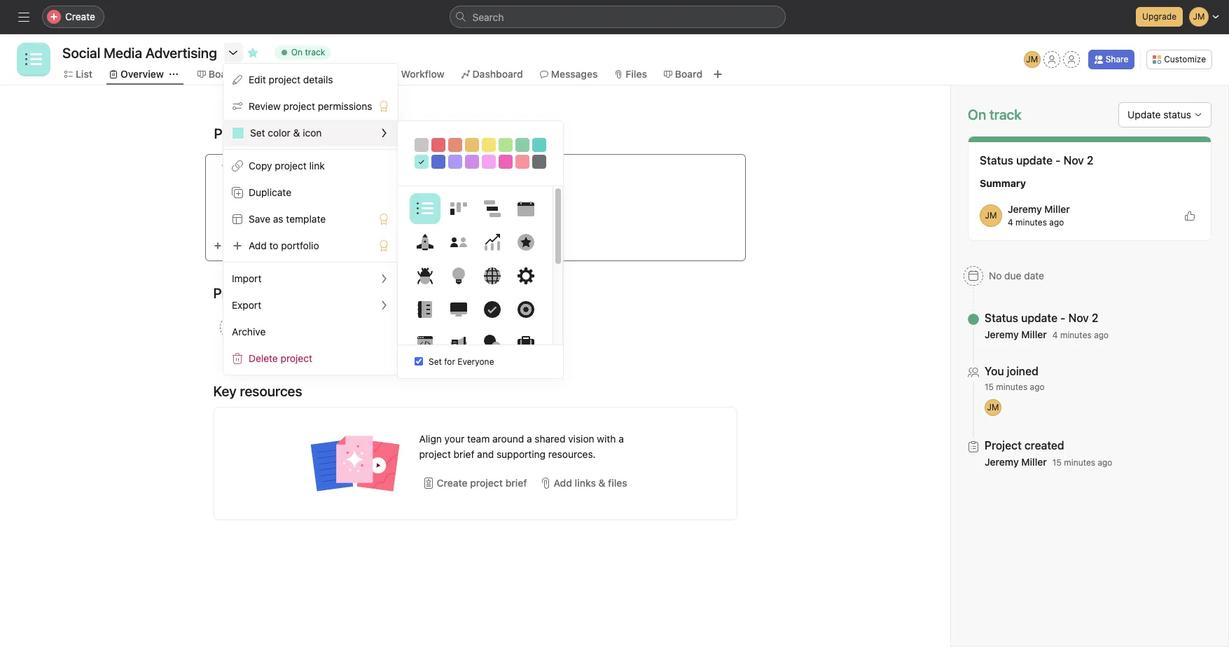 Task type: vqa. For each thing, say whether or not it's contained in the screenshot.
& associated with color
yes



Task type: locate. For each thing, give the bounding box(es) containing it.
timeline link
[[253, 67, 303, 82]]

status down the no due date dropdown button
[[985, 312, 1019, 324]]

update inside status update - nov 2 jeremy miller 4 minutes ago
[[1022, 312, 1058, 324]]

status inside status update - nov 2 jeremy miller 4 minutes ago
[[985, 312, 1019, 324]]

1 vertical spatial set
[[429, 357, 442, 368]]

timeline
[[264, 68, 303, 80]]

1 board link from the left
[[198, 67, 236, 82]]

15 down you
[[985, 382, 994, 392]]

project down align
[[419, 449, 451, 460]]

& left icon
[[293, 127, 300, 139]]

0 horizontal spatial board
[[209, 68, 236, 80]]

& for color
[[293, 127, 300, 139]]

0 vertical spatial jeremy miller link
[[1008, 203, 1071, 215]]

update for nov 2
[[1017, 154, 1053, 167]]

jm inside button
[[1027, 54, 1039, 64]]

notebook image
[[417, 301, 433, 318]]

a
[[527, 433, 532, 445], [619, 433, 624, 445]]

ago inside jeremy miller 4 minutes ago
[[1050, 217, 1065, 228]]

board
[[209, 68, 236, 80], [676, 68, 703, 80]]

chat bubbles image
[[484, 335, 501, 352]]

None text field
[[59, 40, 221, 65]]

& inside menu item
[[293, 127, 300, 139]]

4 down status update - nov 2 button
[[1053, 330, 1059, 341]]

minutes down project created
[[1065, 458, 1096, 468]]

create
[[65, 11, 95, 22], [437, 477, 468, 489]]

details
[[303, 74, 333, 86]]

1 horizontal spatial 15
[[1053, 458, 1062, 468]]

1 vertical spatial jeremy
[[985, 329, 1020, 341]]

project down 'edit project details'
[[284, 100, 315, 112]]

1 board from the left
[[209, 68, 236, 80]]

remove from starred image
[[247, 47, 258, 58]]

project down and
[[470, 477, 503, 489]]

create down your
[[437, 477, 468, 489]]

ago inside status update - nov 2 jeremy miller 4 minutes ago
[[1095, 330, 1110, 341]]

- inside status update - nov 2 jeremy miller 4 minutes ago
[[1061, 312, 1066, 324]]

update up summary
[[1017, 154, 1053, 167]]

project for copy
[[275, 160, 307, 172]]

jeremy
[[1008, 203, 1043, 215], [985, 329, 1020, 341], [985, 456, 1020, 468]]

minutes inside project created jeremy miller 15 minutes ago
[[1065, 458, 1096, 468]]

add left links
[[554, 477, 573, 489]]

1 horizontal spatial brief
[[506, 477, 527, 489]]

target image
[[518, 301, 534, 318]]

jeremy miller link down project created
[[985, 456, 1048, 468]]

for
[[444, 357, 456, 368]]

0 vertical spatial 15
[[985, 382, 994, 392]]

supporting
[[497, 449, 546, 460]]

1 vertical spatial create
[[437, 477, 468, 489]]

set left for
[[429, 357, 442, 368]]

project right "delete"
[[281, 353, 313, 364]]

calendar image
[[518, 200, 534, 217]]

create for create project brief
[[437, 477, 468, 489]]

status update - nov 2
[[980, 154, 1094, 167]]

1 horizontal spatial list image
[[417, 200, 433, 217]]

1 horizontal spatial add
[[554, 477, 573, 489]]

you
[[985, 365, 1005, 378]]

project
[[269, 74, 301, 86], [284, 100, 315, 112], [275, 160, 307, 172], [281, 353, 313, 364], [419, 449, 451, 460], [470, 477, 503, 489]]

rocket image
[[417, 234, 433, 251]]

on track button
[[268, 43, 337, 62]]

a right with on the bottom of page
[[619, 433, 624, 445]]

board link left add tab icon on the top of page
[[664, 67, 703, 82]]

0 vertical spatial jm
[[1027, 54, 1039, 64]]

& inside dropdown button
[[599, 477, 606, 489]]

decrease list indent image
[[396, 242, 405, 250]]

link
[[309, 160, 325, 172]]

set inside menu item
[[250, 127, 265, 139]]

board down show options icon
[[209, 68, 236, 80]]

1 horizontal spatial board link
[[664, 67, 703, 82]]

0 horizontal spatial set
[[250, 127, 265, 139]]

template
[[286, 213, 326, 225]]

html image
[[417, 335, 433, 352]]

0 vertical spatial set
[[250, 127, 265, 139]]

1 horizontal spatial create
[[437, 477, 468, 489]]

0 vertical spatial miller
[[1045, 203, 1071, 215]]

minutes down summary
[[1016, 217, 1048, 228]]

at mention image
[[488, 240, 499, 252]]

0 vertical spatial update
[[1017, 154, 1053, 167]]

nov 2
[[1064, 154, 1094, 167]]

2 vertical spatial miller
[[1022, 456, 1048, 468]]

on
[[291, 47, 303, 57]]

jeremy miller link down summary
[[1008, 203, 1071, 215]]

create right expand sidebar image
[[65, 11, 95, 22]]

2 vertical spatial jeremy
[[985, 456, 1020, 468]]

4 inside jeremy miller 4 minutes ago
[[1008, 217, 1014, 228]]

star image
[[518, 234, 534, 251]]

- for nov
[[1061, 312, 1066, 324]]

0 horizontal spatial list image
[[25, 51, 42, 68]]

copy project link
[[249, 160, 325, 172]]

0 horizontal spatial &
[[293, 127, 300, 139]]

15
[[985, 382, 994, 392], [1053, 458, 1062, 468]]

2
[[1093, 312, 1099, 324]]

4 down summary
[[1008, 217, 1014, 228]]

miller down project created
[[1022, 456, 1048, 468]]

1 vertical spatial 15
[[1053, 458, 1062, 468]]

update left nov
[[1022, 312, 1058, 324]]

check image
[[484, 301, 501, 318]]

set left color
[[250, 127, 265, 139]]

1 vertical spatial list image
[[417, 200, 433, 217]]

people image
[[450, 234, 467, 251]]

0 horizontal spatial board link
[[198, 67, 236, 82]]

track
[[305, 47, 325, 57]]

project created jeremy miller 15 minutes ago
[[985, 439, 1113, 468]]

-
[[1056, 154, 1061, 167], [1061, 312, 1066, 324]]

minutes
[[1016, 217, 1048, 228], [1061, 330, 1092, 341], [997, 382, 1028, 392], [1065, 458, 1096, 468]]

miller
[[1045, 203, 1071, 215], [1022, 329, 1048, 341], [1022, 456, 1048, 468]]

project inside align your team around a shared vision with a project brief and supporting resources.
[[419, 449, 451, 460]]

jeremy up you
[[985, 329, 1020, 341]]

create project brief button
[[419, 471, 531, 496]]

board link down show options icon
[[198, 67, 236, 82]]

miller down status update - nov 2 button
[[1022, 329, 1048, 341]]

no due date
[[990, 270, 1045, 282]]

add
[[249, 240, 267, 252], [554, 477, 573, 489]]

add tab image
[[713, 69, 724, 80]]

ago inside project created jeremy miller 15 minutes ago
[[1098, 458, 1113, 468]]

0 vertical spatial add
[[249, 240, 267, 252]]

1 vertical spatial jm
[[986, 210, 998, 221]]

gear image
[[518, 268, 534, 285]]

0 vertical spatial jeremy
[[1008, 203, 1043, 215]]

insert an object image
[[213, 242, 222, 250]]

review
[[249, 100, 281, 112]]

status up summary
[[980, 154, 1014, 167]]

- for nov 2
[[1056, 154, 1061, 167]]

dashboard link
[[462, 67, 523, 82]]

customize
[[1165, 54, 1207, 64]]

1 vertical spatial &
[[599, 477, 606, 489]]

overview
[[121, 68, 164, 80]]

4
[[1008, 217, 1014, 228], [1053, 330, 1059, 341]]

1 vertical spatial add
[[554, 477, 573, 489]]

project for edit
[[269, 74, 301, 86]]

create inside popup button
[[65, 11, 95, 22]]

0 vertical spatial status
[[980, 154, 1014, 167]]

1 horizontal spatial 4
[[1053, 330, 1059, 341]]

add inside dropdown button
[[554, 477, 573, 489]]

0 vertical spatial brief
[[454, 449, 475, 460]]

delete
[[249, 353, 278, 364]]

2 board link from the left
[[664, 67, 703, 82]]

- left nov
[[1061, 312, 1066, 324]]

miller down status update - nov 2
[[1045, 203, 1071, 215]]

list image up rocket image
[[417, 200, 433, 217]]

strikethrough image
[[307, 242, 315, 250]]

- inside latest status update element
[[1056, 154, 1061, 167]]

italics image
[[262, 242, 270, 250]]

jeremy down summary
[[1008, 203, 1043, 215]]

1 horizontal spatial &
[[599, 477, 606, 489]]

set color & icon
[[250, 127, 322, 139]]

jm inside latest status update element
[[986, 210, 998, 221]]

1 vertical spatial miller
[[1022, 329, 1048, 341]]

jeremy miller link down status update - nov 2 button
[[985, 329, 1048, 341]]

no due date button
[[958, 264, 1051, 289]]

1 vertical spatial 4
[[1053, 330, 1059, 341]]

list image
[[25, 51, 42, 68], [417, 200, 433, 217]]

with
[[597, 433, 616, 445]]

1 vertical spatial -
[[1061, 312, 1066, 324]]

1 vertical spatial status
[[985, 312, 1019, 324]]

minutes down nov
[[1061, 330, 1092, 341]]

1 vertical spatial brief
[[506, 477, 527, 489]]

board link
[[198, 67, 236, 82], [664, 67, 703, 82]]

create inside button
[[437, 477, 468, 489]]

2 vertical spatial jeremy miller link
[[985, 456, 1048, 468]]

0 horizontal spatial 15
[[985, 382, 994, 392]]

1 horizontal spatial a
[[619, 433, 624, 445]]

delete project
[[249, 353, 313, 364]]

jeremy down project created
[[985, 456, 1020, 468]]

0 vertical spatial 4
[[1008, 217, 1014, 228]]

jm
[[1027, 54, 1039, 64], [986, 210, 998, 221], [988, 402, 1000, 413]]

&
[[293, 127, 300, 139], [599, 477, 606, 489]]

add for add links & files
[[554, 477, 573, 489]]

1 horizontal spatial board
[[676, 68, 703, 80]]

miller inside jeremy miller 4 minutes ago
[[1045, 203, 1071, 215]]

board left add tab icon on the top of page
[[676, 68, 703, 80]]

add links & files button
[[536, 471, 631, 496]]

review project permissions
[[249, 100, 373, 112]]

you joined button
[[985, 364, 1045, 378]]

2 vertical spatial jm
[[988, 402, 1000, 413]]

list image down expand sidebar image
[[25, 51, 42, 68]]

ago
[[1050, 217, 1065, 228], [1095, 330, 1110, 341], [1031, 382, 1045, 392], [1098, 458, 1113, 468]]

set
[[250, 127, 265, 139], [429, 357, 442, 368]]

0 horizontal spatial a
[[527, 433, 532, 445]]

0 likes. click to like this task image
[[1185, 210, 1196, 221]]

jm button
[[1024, 51, 1041, 68]]

update inside latest status update element
[[1017, 154, 1053, 167]]

brief down your
[[454, 449, 475, 460]]

& left files
[[599, 477, 606, 489]]

underline image
[[284, 242, 293, 250]]

project left link
[[275, 160, 307, 172]]

2 board from the left
[[676, 68, 703, 80]]

update
[[1017, 154, 1053, 167], [1022, 312, 1058, 324]]

increase list indent image
[[419, 242, 427, 250]]

jeremy miller link
[[1008, 203, 1071, 215], [985, 329, 1048, 341], [985, 456, 1048, 468]]

0 horizontal spatial add
[[249, 240, 267, 252]]

add right bold image
[[249, 240, 267, 252]]

status for status update - nov 2 jeremy miller 4 minutes ago
[[985, 312, 1019, 324]]

0 vertical spatial -
[[1056, 154, 1061, 167]]

0 horizontal spatial 4
[[1008, 217, 1014, 228]]

jeremy inside status update - nov 2 jeremy miller 4 minutes ago
[[985, 329, 1020, 341]]

15 down project created
[[1053, 458, 1062, 468]]

minutes inside status update - nov 2 jeremy miller 4 minutes ago
[[1061, 330, 1092, 341]]

1 horizontal spatial set
[[429, 357, 442, 368]]

a up supporting
[[527, 433, 532, 445]]

miller inside status update - nov 2 jeremy miller 4 minutes ago
[[1022, 329, 1048, 341]]

minutes inside jeremy miller 4 minutes ago
[[1016, 217, 1048, 228]]

brief down supporting
[[506, 477, 527, 489]]

0 horizontal spatial create
[[65, 11, 95, 22]]

messages link
[[540, 67, 598, 82]]

0 vertical spatial create
[[65, 11, 95, 22]]

minutes down you joined button at right
[[997, 382, 1028, 392]]

- left nov 2
[[1056, 154, 1061, 167]]

save as template
[[249, 213, 326, 225]]

1 vertical spatial update
[[1022, 312, 1058, 324]]

project for delete
[[281, 353, 313, 364]]

project right edit
[[269, 74, 301, 86]]

project inside button
[[470, 477, 503, 489]]

1 vertical spatial jeremy miller link
[[985, 329, 1048, 341]]

toolbar
[[208, 230, 746, 256]]

0 horizontal spatial brief
[[454, 449, 475, 460]]

0 vertical spatial &
[[293, 127, 300, 139]]



Task type: describe. For each thing, give the bounding box(es) containing it.
show options image
[[228, 47, 239, 58]]

save
[[249, 213, 271, 225]]

to
[[270, 240, 279, 252]]

date
[[1025, 270, 1045, 282]]

your
[[445, 433, 465, 445]]

globe image
[[484, 268, 501, 285]]

project created
[[985, 439, 1065, 452]]

files link
[[615, 67, 648, 82]]

no
[[990, 270, 1002, 282]]

numbered list image
[[374, 242, 382, 250]]

project for review
[[284, 100, 315, 112]]

and
[[477, 449, 494, 460]]

as
[[273, 213, 284, 225]]

latest status update element
[[969, 136, 1212, 241]]

update for nov
[[1022, 312, 1058, 324]]

on track
[[291, 47, 325, 57]]

create button
[[42, 6, 104, 28]]

messages
[[551, 68, 598, 80]]

expand sidebar image
[[18, 11, 29, 22]]

bold image
[[239, 242, 248, 250]]

Search tasks, projects, and more text field
[[450, 6, 786, 28]]

update status button
[[1119, 102, 1212, 128]]

create for create
[[65, 11, 95, 22]]

tab actions image
[[169, 70, 178, 78]]

jeremy miller link for status
[[985, 329, 1048, 341]]

brief inside button
[[506, 477, 527, 489]]

import
[[232, 273, 262, 285]]

around
[[493, 433, 524, 445]]

add to portfolio
[[249, 240, 319, 252]]

computer image
[[450, 301, 467, 318]]

0 vertical spatial list image
[[25, 51, 42, 68]]

share
[[1106, 54, 1129, 64]]

edit
[[249, 74, 266, 86]]

shared
[[535, 433, 566, 445]]

key resources
[[213, 383, 302, 399]]

brief inside align your team around a shared vision with a project brief and supporting resources.
[[454, 449, 475, 460]]

set for set color & icon
[[250, 127, 265, 139]]

calendar link
[[320, 67, 373, 82]]

list link
[[64, 67, 92, 82]]

files
[[608, 477, 628, 489]]

minutes inside you joined 15 minutes ago
[[997, 382, 1028, 392]]

list
[[76, 68, 92, 80]]

graph image
[[484, 234, 501, 251]]

bug image
[[417, 268, 433, 285]]

set color & icon menu item
[[224, 120, 398, 146]]

files
[[626, 68, 648, 80]]

board image
[[450, 200, 467, 217]]

add for add to portfolio
[[249, 240, 267, 252]]

permissions
[[318, 100, 373, 112]]

overview link
[[109, 67, 164, 82]]

1 a from the left
[[527, 433, 532, 445]]

due
[[1005, 270, 1022, 282]]

update status
[[1128, 109, 1192, 121]]

15 inside project created jeremy miller 15 minutes ago
[[1053, 458, 1062, 468]]

nov
[[1069, 312, 1090, 324]]

customize button
[[1147, 50, 1213, 69]]

color
[[268, 127, 291, 139]]

workflow
[[401, 68, 445, 80]]

link image
[[441, 242, 450, 250]]

vision
[[569, 433, 595, 445]]

project for create
[[470, 477, 503, 489]]

align
[[419, 433, 442, 445]]

15 inside you joined 15 minutes ago
[[985, 382, 994, 392]]

team
[[467, 433, 490, 445]]

resources.
[[549, 449, 596, 460]]

dashboard
[[473, 68, 523, 80]]

share button
[[1089, 50, 1136, 69]]

2 a from the left
[[619, 433, 624, 445]]

create project brief
[[437, 477, 527, 489]]

project roles
[[213, 285, 292, 301]]

light bulb image
[[450, 268, 467, 285]]

Project description title text field
[[205, 119, 336, 149]]

copy
[[249, 160, 272, 172]]

status for status update - nov 2
[[980, 154, 1014, 167]]

summary
[[980, 177, 1027, 189]]

jeremy inside project created jeremy miller 15 minutes ago
[[985, 456, 1020, 468]]

status update - nov 2 jeremy miller 4 minutes ago
[[985, 312, 1110, 341]]

miller inside project created jeremy miller 15 minutes ago
[[1022, 456, 1048, 468]]

status
[[1164, 109, 1192, 121]]

archive
[[232, 326, 266, 338]]

jeremy miller link for project created
[[985, 456, 1048, 468]]

portfolio
[[281, 240, 319, 252]]

jeremy miller 4 minutes ago
[[1008, 203, 1071, 228]]

status update - nov 2 button
[[985, 311, 1110, 325]]

links
[[575, 477, 596, 489]]

4 inside status update - nov 2 jeremy miller 4 minutes ago
[[1053, 330, 1059, 341]]

export
[[232, 299, 262, 311]]

Set for Everyone checkbox
[[415, 358, 423, 366]]

timeline image
[[484, 200, 501, 217]]

set for set for everyone
[[429, 357, 442, 368]]

on track
[[969, 107, 1022, 123]]

megaphone image
[[450, 335, 467, 352]]

upgrade button
[[1137, 7, 1184, 27]]

duplicate
[[249, 186, 292, 198]]

everyone
[[458, 357, 494, 368]]

jeremy inside jeremy miller 4 minutes ago
[[1008, 203, 1043, 215]]

upgrade
[[1143, 11, 1177, 22]]

update
[[1128, 109, 1162, 121]]

you joined 15 minutes ago
[[985, 365, 1045, 392]]

edit project details
[[249, 74, 333, 86]]

ago inside you joined 15 minutes ago
[[1031, 382, 1045, 392]]

& for links
[[599, 477, 606, 489]]

joined
[[1008, 365, 1039, 378]]

align your team around a shared vision with a project brief and supporting resources.
[[419, 433, 624, 460]]

icon
[[303, 127, 322, 139]]

workflow link
[[390, 67, 445, 82]]

set for everyone
[[429, 357, 494, 368]]

briefcase image
[[518, 335, 534, 352]]

calendar
[[331, 68, 373, 80]]

add links & files
[[554, 477, 628, 489]]

jeremy miller link inside latest status update element
[[1008, 203, 1071, 215]]

@
[[236, 161, 245, 173]]



